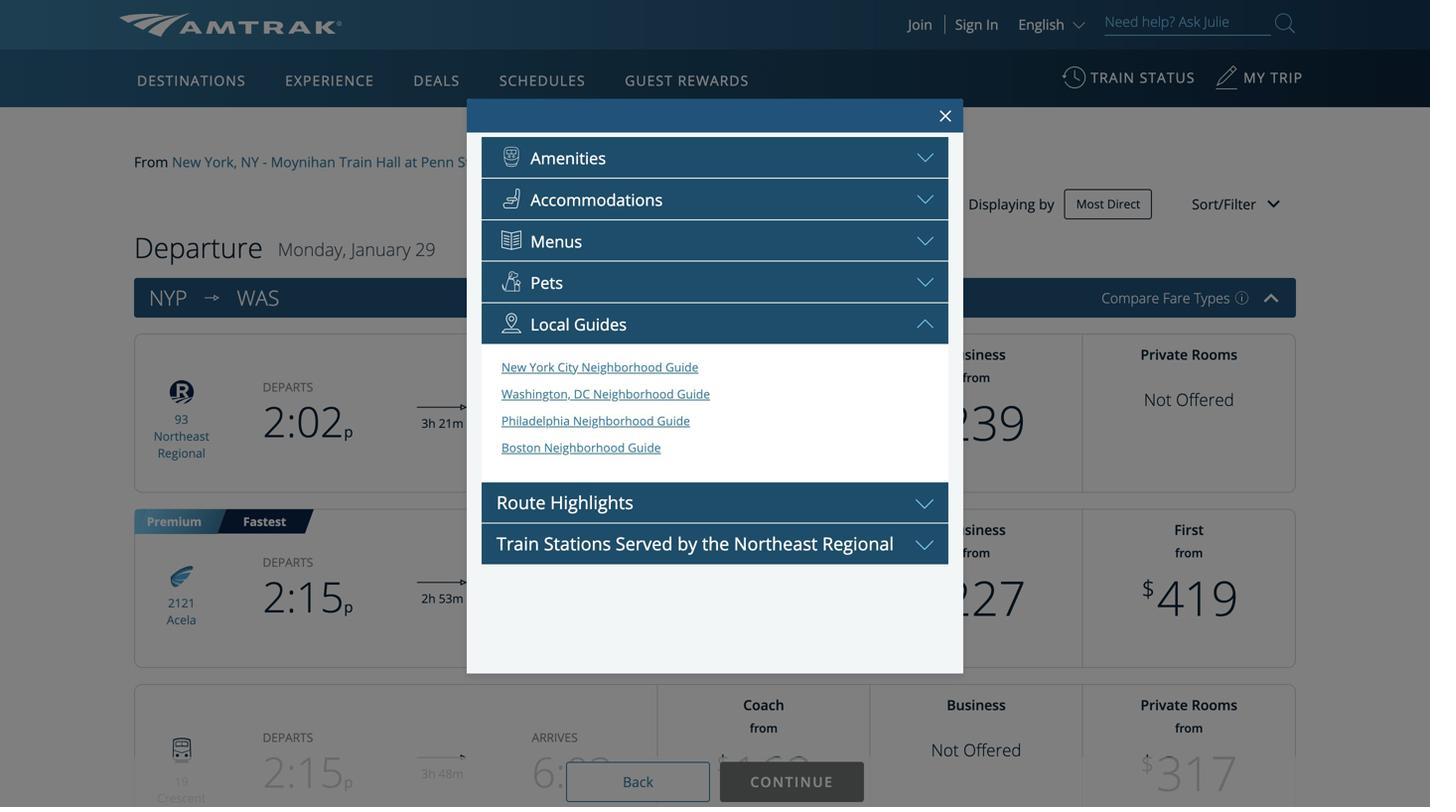 Task type: describe. For each thing, give the bounding box(es) containing it.
join button
[[897, 15, 946, 34]]

washington,
[[502, 153, 583, 172]]

19
[[175, 774, 188, 790]]

back button
[[566, 763, 711, 803]]

3h for 2:15
[[422, 766, 436, 783]]

washington, dc - union station button
[[502, 152, 706, 172]]

48m
[[439, 766, 464, 783]]

2 2:15 p from the top
[[263, 744, 353, 801]]

2121
[[168, 595, 195, 612]]

destinations button
[[129, 53, 254, 108]]

northeast
[[154, 428, 210, 445]]

schedules link
[[492, 50, 594, 107]]

× document
[[467, 0, 964, 773]]

guest rewards
[[625, 71, 750, 90]]

at
[[405, 153, 417, 172]]

from new york, ny - moynihan train hall at penn sta. to washington, dc - union station
[[134, 153, 706, 172]]

guest rewards button
[[617, 53, 758, 108]]

×
[[939, 99, 953, 132]]

p inside 6:03 p
[[614, 773, 623, 793]]

3h 21m
[[422, 415, 464, 432]]

my trip button
[[1215, 59, 1304, 107]]

2:02 p
[[263, 393, 353, 450]]

moynihan
[[271, 153, 336, 172]]

acela link
[[167, 612, 196, 628]]

sign in
[[956, 15, 999, 34]]

displaying
[[969, 195, 1036, 214]]

direct
[[1108, 196, 1141, 212]]

53m
[[439, 591, 464, 607]]

2h
[[422, 591, 436, 607]]

compare fare types button
[[1102, 289, 1250, 308]]

my
[[1244, 68, 1267, 87]]

status
[[1140, 68, 1196, 87]]

5:23
[[532, 393, 614, 450]]

1 - from the left
[[263, 153, 267, 172]]

premium
[[147, 514, 202, 530]]

your
[[203, 48, 264, 86]]

experience button
[[277, 53, 382, 108]]

types
[[1195, 289, 1231, 308]]

application inside banner
[[193, 166, 670, 444]]

sign
[[956, 15, 983, 34]]

most direct button
[[1065, 189, 1153, 220]]

hall
[[376, 153, 401, 172]]

departure
[[134, 229, 263, 267]]

sign in button
[[956, 15, 999, 34]]

acela train icon image
[[162, 560, 202, 593]]

trip
[[271, 48, 322, 86]]

93
[[175, 412, 188, 428]]

guest
[[625, 71, 674, 90]]

was
[[237, 284, 280, 312]]

york,
[[205, 153, 237, 172]]

ny
[[241, 153, 259, 172]]

english button
[[1019, 15, 1091, 34]]

from
[[134, 153, 168, 172]]

nyp
[[149, 284, 187, 312]]

p inside 2:02 p
[[344, 422, 353, 442]]

6:03
[[532, 744, 614, 801]]

english
[[1019, 15, 1065, 34]]

my trip
[[1244, 68, 1304, 87]]

train status link
[[1063, 59, 1196, 107]]

schedules
[[500, 71, 586, 90]]

acela
[[167, 612, 196, 628]]

sta.
[[458, 153, 482, 172]]

search icon image
[[1276, 9, 1296, 37]]

1 2:15 from the top
[[263, 569, 344, 626]]

compare
[[1102, 289, 1160, 308]]

Please enter your search item search field
[[1106, 10, 1272, 36]]

deals
[[414, 71, 460, 90]]

northeast regional link
[[154, 428, 210, 461]]

crescent
[[157, 791, 206, 807]]

crescent link
[[157, 791, 206, 807]]

experience
[[285, 71, 374, 90]]

crescent train icon image
[[162, 732, 202, 771]]



Task type: locate. For each thing, give the bounding box(es) containing it.
dc
[[587, 153, 606, 172]]

new york, ny - moynihan train hall at penn sta. button
[[172, 152, 482, 172]]

0 horizontal spatial -
[[263, 153, 267, 172]]

train status
[[1091, 68, 1196, 87]]

2:02
[[263, 393, 344, 450]]

1 horizontal spatial -
[[609, 153, 614, 172]]

3h 48m
[[422, 766, 464, 783]]

2:15 p
[[263, 569, 353, 626], [263, 744, 353, 801]]

join
[[909, 15, 933, 34]]

- right ny
[[263, 153, 267, 172]]

-
[[263, 153, 267, 172], [609, 153, 614, 172]]

1 3h from the top
[[422, 415, 436, 432]]

most
[[1077, 196, 1105, 212]]

continue
[[751, 773, 834, 792]]

2 3h from the top
[[422, 766, 436, 783]]

fare
[[1164, 289, 1191, 308]]

to
[[486, 153, 499, 172]]

3h left 48m
[[422, 766, 436, 783]]

21m
[[439, 415, 464, 432]]

2:15
[[263, 569, 344, 626], [263, 744, 344, 801]]

new york, ny heading
[[149, 284, 197, 312]]

× button
[[935, 97, 957, 135]]

northeast regional train icon image
[[162, 376, 202, 409]]

2h 53m
[[422, 591, 464, 607]]

6:03 p
[[532, 744, 623, 801]]

- right dc
[[609, 153, 614, 172]]

1 2:15 p from the top
[[263, 569, 353, 626]]

0 vertical spatial 3h
[[422, 415, 436, 432]]

2 2:15 from the top
[[263, 744, 344, 801]]

union
[[617, 153, 657, 172]]

amtrak image
[[119, 13, 342, 37]]

2121 acela
[[167, 595, 196, 628]]

destinations
[[137, 71, 246, 90]]

banner containing join
[[0, 0, 1431, 459]]

regional
[[158, 445, 206, 461]]

0 vertical spatial 2:15 p
[[263, 569, 353, 626]]

rewards
[[678, 71, 750, 90]]

train
[[1091, 68, 1136, 87]]

5:23 p
[[532, 393, 623, 450]]

washington, dc heading
[[237, 284, 289, 312]]

select
[[119, 48, 196, 86]]

most direct
[[1077, 196, 1141, 212]]

3h for 2:02
[[422, 415, 436, 432]]

19 crescent
[[157, 774, 206, 807]]

5:08
[[532, 569, 614, 626]]

select image
[[197, 283, 227, 313]]

p
[[344, 422, 353, 442], [614, 422, 623, 442], [344, 597, 353, 618], [344, 773, 353, 793], [614, 773, 623, 793]]

93 northeast regional
[[154, 412, 210, 461]]

deals button
[[406, 53, 468, 108]]

in
[[987, 15, 999, 34]]

back
[[623, 773, 654, 792]]

select your trip
[[119, 48, 322, 86]]

train
[[339, 153, 373, 172]]

new
[[172, 153, 201, 172]]

3h left 21m
[[422, 415, 436, 432]]

1 vertical spatial 2:15 p
[[263, 744, 353, 801]]

compare fare types
[[1102, 289, 1231, 308]]

1 vertical spatial 2:15
[[263, 744, 344, 801]]

2 - from the left
[[609, 153, 614, 172]]

application
[[193, 166, 670, 444]]

displaying by
[[969, 195, 1055, 214]]

banner
[[0, 0, 1431, 459]]

0 vertical spatial 2:15
[[263, 569, 344, 626]]

regions map image
[[193, 166, 670, 444]]

by
[[1040, 195, 1055, 214]]

trip
[[1271, 68, 1304, 87]]

station
[[660, 153, 706, 172]]

penn
[[421, 153, 454, 172]]

1 vertical spatial 3h
[[422, 766, 436, 783]]

p inside 5:23 p
[[614, 422, 623, 442]]

continue button
[[720, 763, 865, 803]]

3h
[[422, 415, 436, 432], [422, 766, 436, 783]]



Task type: vqa. For each thing, say whether or not it's contained in the screenshot.
p within 6:03 P
yes



